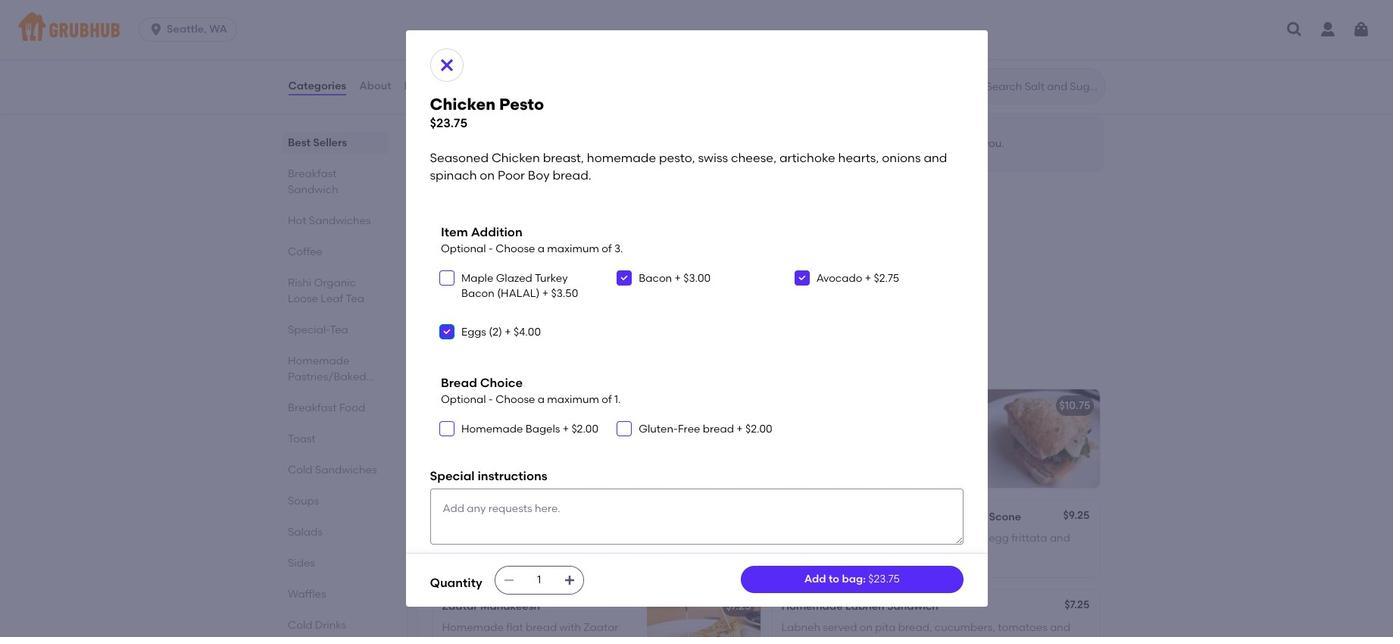 Task type: vqa. For each thing, say whether or not it's contained in the screenshot.
Caret left icon
no



Task type: describe. For each thing, give the bounding box(es) containing it.
1 horizontal spatial chive
[[608, 399, 637, 412]]

+ right free
[[737, 423, 743, 436]]

see details button
[[445, 63, 502, 90]]

and right (halal)
[[566, 294, 586, 307]]

on up turkey,
[[883, 510, 896, 523]]

1 vertical spatial artichoke
[[441, 294, 489, 307]]

see
[[445, 69, 464, 82]]

cucumbers,
[[935, 621, 995, 634]]

a up turkey,
[[898, 510, 905, 523]]

jam,
[[483, 547, 505, 560]]

+ $3.50
[[540, 287, 578, 300]]

eggs
[[461, 326, 486, 339]]

see details
[[445, 69, 502, 82]]

1 fresh from the left
[[781, 637, 807, 637]]

1 vertical spatial pesto,
[[640, 279, 671, 292]]

light
[[910, 637, 933, 637]]

pastries/baked
[[288, 370, 366, 383]]

valid for qualifying
[[747, 24, 771, 37]]

1 vertical spatial seasoned
[[441, 279, 492, 292]]

1 vertical spatial breast,
[[539, 279, 575, 292]]

cheese for turkey,
[[841, 510, 880, 523]]

1 vertical spatial tea
[[329, 324, 348, 336]]

0 horizontal spatial spinach
[[430, 168, 477, 182]]

and up add
[[818, 510, 838, 523]]

cold for cold drinks
[[288, 619, 312, 632]]

hot
[[288, 214, 306, 227]]

0 vertical spatial choose
[[614, 137, 654, 150]]

your
[[896, 137, 918, 150]]

1 vertical spatial boy
[[674, 294, 693, 307]]

$50
[[731, 39, 749, 52]]

homemade bagels + $2.00
[[461, 423, 599, 436]]

grubhub
[[516, 219, 562, 232]]

tea inside rishi organic loose leaf tea
[[345, 292, 364, 305]]

bacon + $3.00
[[639, 272, 711, 285]]

will
[[848, 137, 864, 150]]

most
[[430, 219, 455, 232]]

swiss inside the homemade scone, bacon, swiss cheese, egg frittata and aioli.
[[581, 421, 607, 433]]

1 horizontal spatial turkey
[[781, 510, 815, 523]]

chicken pesto
[[441, 258, 515, 270]]

0 horizontal spatial scone
[[587, 510, 620, 523]]

1 vertical spatial homemade
[[577, 279, 637, 292]]

a
[[849, 637, 857, 637]]

out
[[951, 137, 968, 150]]

0 vertical spatial poor
[[498, 168, 525, 182]]

0 vertical spatial seasoned chicken breast, homemade pesto, swiss cheese, artichoke hearts, onions and spinach on poor boy bread.
[[430, 151, 950, 182]]

2 horizontal spatial scone
[[989, 510, 1021, 523]]

salads
[[288, 526, 322, 539]]

$10.75
[[1059, 399, 1091, 412]]

maximum for choice
[[547, 393, 599, 406]]

avocado + $2.75
[[816, 272, 899, 285]]

0 vertical spatial hearts,
[[838, 151, 879, 165]]

most ordered on grubhub
[[430, 219, 562, 232]]

cold for cold sandwiches
[[288, 464, 312, 477]]

(does
[[990, 637, 1019, 637]]

0 vertical spatial breast,
[[543, 151, 584, 165]]

and inside homemade flat bread with zaatar (thyme), sesame and sumac seed
[[530, 637, 550, 637]]

homemade labneh sandwich
[[781, 600, 939, 613]]

at
[[713, 137, 724, 150]]

cold drinks
[[288, 619, 346, 632]]

on right "veggie"
[[481, 510, 494, 523]]

sides
[[288, 557, 315, 570]]

avocado
[[816, 272, 862, 285]]

(2)
[[489, 326, 502, 339]]

1 horizontal spatial scone
[[640, 399, 672, 412]]

$3.50
[[551, 287, 578, 300]]

with
[[560, 621, 581, 634]]

rishi
[[288, 277, 311, 289]]

and inside the homemade scone, bacon, swiss cheese, egg frittata and aioli.
[[713, 421, 733, 433]]

cheese for bacon,
[[501, 399, 540, 412]]

more. for qualifying
[[764, 39, 794, 52]]

on inside 'offer valid on first orders of $15 or more.'
[[501, 24, 514, 37]]

0 horizontal spatial boy
[[528, 168, 550, 182]]

chicken down chicken pesto $23.75
[[492, 151, 540, 165]]

cheese, inside the homemade scone, bacon, swiss cheese, egg frittata and aioli.
[[609, 421, 649, 433]]

breakfast inside homemade pastries/baked goods breakfast food
[[288, 402, 336, 414]]

- for choice
[[489, 393, 493, 406]]

sumac
[[553, 637, 588, 637]]

add
[[804, 573, 826, 586]]

veggie on a cheddar chive scone
[[442, 510, 620, 523]]

tomato
[[442, 547, 480, 560]]

0 horizontal spatial hearts,
[[492, 294, 527, 307]]

+ right bagels
[[563, 423, 569, 436]]

or for offer valid on qualifying orders of $50 or more.
[[751, 39, 762, 52]]

on down 'bacon + $3.00'
[[632, 294, 645, 307]]

1 horizontal spatial $7.25
[[1065, 598, 1090, 611]]

aioli. for homemade scone, turkey, swiss cheese, egg frittata and aioli.
[[781, 547, 805, 560]]

and inside homemade scone, swiss cheese, egg frittata, homemade tomato jam, and spinach.
[[508, 547, 528, 560]]

0 vertical spatial sandwich
[[288, 183, 338, 196]]

wa
[[209, 23, 227, 36]]

reviews button
[[403, 59, 447, 114]]

homemade for homemade bagels + $2.00
[[461, 423, 523, 436]]

2 horizontal spatial chive
[[957, 510, 987, 523]]

svg image down 3.
[[620, 273, 629, 282]]

1 horizontal spatial cheddar
[[559, 399, 605, 412]]

Input item quantity number field
[[523, 567, 556, 594]]

homemade scone, swiss cheese, egg frittata, homemade tomato jam, and spinach.
[[442, 532, 738, 560]]

of inside item addition optional - choose a maximum of 3.
[[602, 242, 612, 255]]

1 vertical spatial to
[[829, 573, 840, 586]]

on right ordered
[[501, 219, 514, 232]]

qualifying
[[789, 24, 840, 37]]

on inside "labneh served on pita bread, cucumbers, tomatoes and fresh greens. a fresh and light sandwich. (does not com"
[[860, 621, 873, 634]]

best sellers
[[288, 136, 347, 149]]

egg for bacon and cheese on cheddar chive scone
[[652, 421, 672, 433]]

bacon inside maple glazed turkey bacon (halal)
[[461, 287, 495, 300]]

categories
[[288, 79, 346, 92]]

tomatoes
[[998, 621, 1048, 634]]

2 $2.00 from the left
[[745, 423, 773, 436]]

flat
[[506, 621, 523, 634]]

$23.75 inside chicken pesto $23.75
[[430, 116, 467, 130]]

loose
[[288, 292, 318, 305]]

a inside bread choice optional - choose a maximum of 1.
[[538, 393, 545, 406]]

maple glazed turkey bacon (halal)
[[461, 272, 568, 300]]

frittata for bacon and cheese on cheddar chive scone
[[674, 421, 710, 433]]

zaatar inside homemade flat bread with zaatar (thyme), sesame and sumac seed
[[584, 621, 619, 634]]

0 horizontal spatial chive
[[555, 510, 585, 523]]

0 horizontal spatial onions
[[530, 294, 563, 307]]

gluten-
[[639, 423, 678, 436]]

chicken inside chicken pesto $23.75
[[430, 94, 495, 113]]

bring
[[866, 137, 893, 150]]

homemade pastries/baked goods breakfast food
[[288, 355, 366, 414]]

$3.00
[[684, 272, 711, 285]]

frittata,
[[637, 532, 676, 545]]

homemade inside homemade scone, swiss cheese, egg frittata, homemade tomato jam, and spinach.
[[678, 532, 738, 545]]

bread choice optional - choose a maximum of 1.
[[441, 376, 621, 406]]

+ left $2.75
[[865, 272, 871, 285]]

homemade for homemade flat bread with zaatar (thyme), sesame and sumac seed
[[442, 621, 504, 634]]

and inside homemade scone, turkey, swiss cheese, egg frittata and aioli.
[[1050, 532, 1070, 545]]

item
[[441, 225, 468, 239]]

choose for addition
[[496, 242, 535, 255]]

1.
[[614, 393, 621, 406]]

salmon lox on cheddar chive scone image
[[986, 389, 1100, 488]]

or for offer valid on first orders of $15 or more.
[[445, 39, 456, 52]]

valid for first
[[474, 24, 498, 37]]

coffee
[[288, 245, 322, 258]]

+ right '(2)'
[[505, 326, 511, 339]]

zaatar manakeesh image
[[647, 590, 760, 637]]

Search Salt and Sugar Cafe and Bakery search field
[[985, 80, 1100, 94]]

scone,
[[506, 532, 541, 545]]

and left the
[[777, 137, 797, 150]]

turkey,
[[882, 532, 916, 545]]

a inside item addition optional - choose a maximum of 3.
[[538, 242, 545, 255]]

swiss inside homemade scone, turkey, swiss cheese, egg frittata and aioli.
[[918, 532, 944, 545]]

seattle, wa
[[167, 23, 227, 36]]

scone, for bacon,
[[506, 421, 540, 433]]

svg image up the reviews
[[438, 56, 456, 74]]

reviews
[[404, 79, 446, 92]]

2 promo image from the left
[[900, 17, 955, 73]]

svg image left maple
[[442, 273, 452, 282]]

3.
[[614, 242, 623, 255]]

homemade flat bread with zaatar (thyme), sesame and sumac seed
[[442, 621, 619, 637]]

seattle, wa button
[[139, 17, 243, 42]]

0 vertical spatial homemade
[[587, 151, 656, 165]]

gluten-free bread + $2.00
[[639, 423, 773, 436]]

labneh served on pita bread, cucumbers, tomatoes and fresh greens. a fresh and light sandwich. (does not com
[[781, 621, 1071, 637]]

offer for offer valid on qualifying orders of $50 or more.
[[718, 24, 744, 37]]

of inside bread choice optional - choose a maximum of 1.
[[602, 393, 612, 406]]

bag:
[[842, 573, 866, 586]]

organic
[[314, 277, 356, 289]]

0 vertical spatial onions
[[882, 151, 921, 165]]

bagels
[[526, 423, 560, 436]]

homemade scone, turkey, swiss cheese, egg frittata and aioli.
[[781, 532, 1070, 560]]

a up jam,
[[496, 510, 503, 523]]

the
[[800, 137, 817, 150]]

food
[[339, 402, 365, 414]]

svg image inside seattle, wa button
[[149, 22, 164, 37]]

maximum for addition
[[547, 242, 599, 255]]

checkout
[[726, 137, 774, 150]]

homemade for homemade pastries/baked goods breakfast food
[[288, 355, 349, 367]]

1 vertical spatial seasoned chicken breast, homemade pesto, swiss cheese, artichoke hearts, onions and spinach on poor boy bread.
[[441, 279, 742, 307]]

orders for qualifying
[[842, 24, 875, 37]]

1 promo image from the left
[[627, 17, 682, 73]]

special instructions
[[430, 469, 548, 484]]



Task type: locate. For each thing, give the bounding box(es) containing it.
svg image right input item quantity "number field"
[[563, 575, 576, 587]]

maximum down grubhub
[[547, 242, 599, 255]]

2 more. from the left
[[764, 39, 794, 52]]

0 vertical spatial $23.75
[[430, 116, 467, 130]]

bread inside homemade flat bread with zaatar (thyme), sesame and sumac seed
[[526, 621, 557, 634]]

more. down qualifying
[[764, 39, 794, 52]]

greens.
[[809, 637, 847, 637]]

more. inside 'offer valid on first orders of $15 or more.'
[[458, 39, 488, 52]]

Special instructions text field
[[430, 489, 963, 545]]

0 vertical spatial maximum
[[547, 242, 599, 255]]

scone up homemade scone, swiss cheese, egg frittata, homemade tomato jam, and spinach.
[[587, 510, 620, 523]]

pesto for chicken pesto
[[486, 258, 515, 270]]

offer up $50
[[718, 24, 744, 37]]

offer valid on qualifying orders of $50 or more.
[[718, 24, 875, 52]]

optional down item
[[441, 242, 486, 255]]

- inside bread choice optional - choose a maximum of 1.
[[489, 393, 493, 406]]

offer for offer valid on first orders of $15 or more.
[[445, 24, 471, 37]]

1 vertical spatial pesto
[[486, 258, 515, 270]]

scone, down bread choice optional - choose a maximum of 1.
[[506, 421, 540, 433]]

bread,
[[898, 621, 932, 634]]

goods
[[288, 386, 322, 399]]

bacon for +
[[639, 272, 672, 285]]

categories button
[[288, 59, 347, 114]]

sandwich up hot
[[288, 183, 338, 196]]

1 vertical spatial scone,
[[846, 532, 879, 545]]

1 horizontal spatial artichoke
[[780, 151, 835, 165]]

2 horizontal spatial cheddar
[[908, 510, 954, 523]]

1 breakfast from the top
[[288, 167, 336, 180]]

turkey inside maple glazed turkey bacon (halal)
[[535, 272, 568, 285]]

bacon for and
[[442, 399, 476, 412]]

sandwich up bread,
[[887, 600, 939, 613]]

1 vertical spatial sandwich
[[887, 600, 939, 613]]

sellers
[[313, 136, 347, 149]]

2 maximum from the top
[[547, 393, 599, 406]]

0 horizontal spatial artichoke
[[441, 294, 489, 307]]

scone, inside homemade scone, turkey, swiss cheese, egg frittata and aioli.
[[846, 532, 879, 545]]

valid inside 'offer valid on first orders of $15 or more.'
[[474, 24, 498, 37]]

0 horizontal spatial fresh
[[781, 637, 807, 637]]

1 horizontal spatial aioli.
[[781, 547, 805, 560]]

1 horizontal spatial labneh
[[845, 600, 885, 613]]

optional inside bread choice optional - choose a maximum of 1.
[[441, 393, 486, 406]]

bread for flat
[[526, 621, 557, 634]]

or inside "offer valid on qualifying orders of $50 or more."
[[751, 39, 762, 52]]

$7.25
[[1065, 598, 1090, 611], [726, 600, 751, 613]]

pesto for chicken pesto $23.75
[[499, 94, 544, 113]]

1 vertical spatial hearts,
[[492, 294, 527, 307]]

and down pita
[[887, 637, 908, 637]]

swiss
[[698, 151, 728, 165], [674, 279, 700, 292], [581, 421, 607, 433], [544, 532, 570, 545], [918, 532, 944, 545]]

valid up $50
[[747, 24, 771, 37]]

and
[[777, 137, 797, 150], [924, 151, 947, 165], [566, 294, 586, 307], [478, 399, 499, 412], [713, 421, 733, 433], [818, 510, 838, 523], [1050, 532, 1070, 545], [508, 547, 528, 560], [1050, 621, 1071, 634], [530, 637, 550, 637], [887, 637, 908, 637]]

0 vertical spatial cheese
[[501, 399, 540, 412]]

artichoke down the
[[780, 151, 835, 165]]

egg for turkey and cheese on a cheddar chive scone
[[989, 532, 1009, 545]]

seasoned
[[430, 151, 489, 165], [441, 279, 492, 292]]

1 or from the left
[[445, 39, 456, 52]]

homemade inside the homemade scone, bacon, swiss cheese, egg frittata and aioli.
[[442, 421, 504, 433]]

fresh left the 'greens.'
[[781, 637, 807, 637]]

frittata inside homemade scone, turkey, swiss cheese, egg frittata and aioli.
[[1012, 532, 1047, 545]]

$2.00 down "bacon and cheese on cheddar chive scone"
[[572, 423, 599, 436]]

2 offer from the left
[[718, 24, 744, 37]]

swiss inside homemade scone, swiss cheese, egg frittata, homemade tomato jam, and spinach.
[[544, 532, 570, 545]]

$4.00
[[514, 326, 541, 339]]

$9.25
[[1063, 509, 1090, 522]]

more. up the see details
[[458, 39, 488, 52]]

0 horizontal spatial $7.25
[[726, 600, 751, 613]]

1 $2.00 from the left
[[572, 423, 599, 436]]

homemade up tomato
[[442, 532, 504, 545]]

$15
[[586, 24, 602, 37]]

1 vertical spatial spinach
[[589, 294, 630, 307]]

0 horizontal spatial or
[[445, 39, 456, 52]]

fresh down pita
[[859, 637, 885, 637]]

offer inside "offer valid on qualifying orders of $50 or more."
[[718, 24, 744, 37]]

egg inside the homemade scone, bacon, swiss cheese, egg frittata and aioli.
[[652, 421, 672, 433]]

0 horizontal spatial bread.
[[553, 168, 591, 182]]

bread
[[441, 376, 477, 390]]

onions up the $4.00
[[530, 294, 563, 307]]

and left sumac
[[530, 637, 550, 637]]

chicken right maple
[[494, 279, 536, 292]]

breast, right glazed
[[539, 279, 575, 292]]

choose this option at checkout and the store will bring your order out to you.
[[614, 137, 1004, 150]]

homemade inside homemade flat bread with zaatar (thyme), sesame and sumac seed
[[442, 621, 504, 634]]

on left pita
[[860, 621, 873, 634]]

to
[[970, 137, 981, 150], [829, 573, 840, 586]]

0 vertical spatial tea
[[345, 292, 364, 305]]

choose inside item addition optional - choose a maximum of 3.
[[496, 242, 535, 255]]

chicken down see
[[430, 94, 495, 113]]

0 vertical spatial to
[[970, 137, 981, 150]]

or right $50
[[751, 39, 762, 52]]

pesto, left $3.00
[[640, 279, 671, 292]]

labneh up the 'greens.'
[[781, 621, 820, 634]]

or
[[445, 39, 456, 52], [751, 39, 762, 52]]

more.
[[458, 39, 488, 52], [764, 39, 794, 52]]

2 breakfast from the top
[[288, 402, 336, 414]]

boy
[[528, 168, 550, 182], [674, 294, 693, 307]]

and down choice
[[478, 399, 499, 412]]

1 vertical spatial cheese
[[841, 510, 880, 523]]

cheese up homemade bagels + $2.00
[[501, 399, 540, 412]]

1 more. from the left
[[458, 39, 488, 52]]

1 horizontal spatial $23.75
[[868, 573, 900, 586]]

homemade up 'pastries/baked'
[[288, 355, 349, 367]]

choose inside bread choice optional - choose a maximum of 1.
[[496, 393, 535, 406]]

and down scone,
[[508, 547, 528, 560]]

cheddar
[[559, 399, 605, 412], [506, 510, 552, 523], [908, 510, 954, 523]]

0 horizontal spatial cheddar
[[506, 510, 552, 523]]

maximum up bacon,
[[547, 393, 599, 406]]

ordered
[[457, 219, 498, 232]]

$23.75 down reviews button
[[430, 116, 467, 130]]

pita
[[875, 621, 896, 634]]

cheddar up scone,
[[506, 510, 552, 523]]

frittata inside the homemade scone, bacon, swiss cheese, egg frittata and aioli.
[[674, 421, 710, 433]]

add to bag: $23.75
[[804, 573, 900, 586]]

0 horizontal spatial labneh
[[781, 621, 820, 634]]

1 horizontal spatial zaatar
[[584, 621, 619, 634]]

on inside "offer valid on qualifying orders of $50 or more."
[[774, 24, 787, 37]]

2 - from the top
[[489, 393, 493, 406]]

0 vertical spatial pesto,
[[659, 151, 695, 165]]

+ left $3.50
[[542, 287, 549, 300]]

1 vertical spatial bread.
[[696, 294, 729, 307]]

0 vertical spatial seasoned
[[430, 151, 489, 165]]

bacon,
[[542, 421, 578, 433]]

homemade inside homemade scone, turkey, swiss cheese, egg frittata and aioli.
[[781, 532, 843, 545]]

orders inside "offer valid on qualifying orders of $50 or more."
[[842, 24, 875, 37]]

promo image
[[627, 17, 682, 73], [900, 17, 955, 73]]

2 orders from the left
[[842, 24, 875, 37]]

1 vertical spatial cold
[[288, 619, 312, 632]]

main navigation navigation
[[0, 0, 1393, 59]]

zaatar right with
[[584, 621, 619, 634]]

0 vertical spatial aioli.
[[442, 436, 466, 449]]

special-tea
[[288, 324, 348, 336]]

scone left $9.25
[[989, 510, 1021, 523]]

and right tomatoes
[[1050, 621, 1071, 634]]

1 horizontal spatial spinach
[[589, 294, 630, 307]]

pesto up glazed
[[486, 258, 515, 270]]

- for addition
[[489, 242, 493, 255]]

sandwiches for cold sandwiches
[[315, 464, 377, 477]]

breast, up grubhub
[[543, 151, 584, 165]]

valid inside "offer valid on qualifying orders of $50 or more."
[[747, 24, 771, 37]]

scone, inside the homemade scone, bacon, swiss cheese, egg frittata and aioli.
[[506, 421, 540, 433]]

seasoned down chicken pesto $23.75
[[430, 151, 489, 165]]

chicken pesto $23.75
[[430, 94, 544, 130]]

0 vertical spatial sandwiches
[[309, 214, 371, 227]]

egg inside homemade scone, swiss cheese, egg frittata, homemade tomato jam, and spinach.
[[614, 532, 634, 545]]

1 vertical spatial bacon
[[461, 287, 495, 300]]

orders inside 'offer valid on first orders of $15 or more.'
[[538, 24, 571, 37]]

0 horizontal spatial egg
[[614, 532, 634, 545]]

cheese, inside homemade scone, swiss cheese, egg frittata, homemade tomato jam, and spinach.
[[572, 532, 612, 545]]

tea right leaf
[[345, 292, 364, 305]]

bacon down "bread"
[[442, 399, 476, 412]]

maximum
[[547, 242, 599, 255], [547, 393, 599, 406]]

optional
[[441, 242, 486, 255], [441, 393, 486, 406]]

aioli. for homemade scone, bacon, swiss cheese, egg frittata and aioli.
[[442, 436, 466, 449]]

1 horizontal spatial fresh
[[859, 637, 885, 637]]

chicken up maple
[[441, 258, 483, 270]]

on left first
[[501, 24, 514, 37]]

glazed
[[496, 272, 532, 285]]

aioli.
[[442, 436, 466, 449], [781, 547, 805, 560]]

scone up gluten- at the left bottom of page
[[640, 399, 672, 412]]

homemade for homemade labneh sandwich
[[781, 600, 843, 613]]

1 horizontal spatial onions
[[882, 151, 921, 165]]

homemade inside homemade scone, swiss cheese, egg frittata, homemade tomato jam, and spinach.
[[442, 532, 504, 545]]

choose for choice
[[496, 393, 535, 406]]

zaatar down the quantity
[[442, 600, 478, 613]]

on up most ordered on grubhub
[[480, 168, 495, 182]]

2 vertical spatial bacon
[[442, 399, 476, 412]]

0 vertical spatial spinach
[[430, 168, 477, 182]]

1 vertical spatial bread
[[526, 621, 557, 634]]

homemade for homemade scone, swiss cheese, egg frittata, homemade tomato jam, and spinach.
[[442, 532, 504, 545]]

aioli. inside the homemade scone, bacon, swiss cheese, egg frittata and aioli.
[[442, 436, 466, 449]]

1 horizontal spatial cheese
[[841, 510, 880, 523]]

0 vertical spatial boy
[[528, 168, 550, 182]]

0 vertical spatial bread.
[[553, 168, 591, 182]]

2 cold from the top
[[288, 619, 312, 632]]

0 horizontal spatial poor
[[498, 168, 525, 182]]

homemade inside homemade pastries/baked goods breakfast food
[[288, 355, 349, 367]]

0 vertical spatial breakfast
[[288, 167, 336, 180]]

0 vertical spatial scone,
[[506, 421, 540, 433]]

a down grubhub
[[538, 242, 545, 255]]

scone,
[[506, 421, 540, 433], [846, 532, 879, 545]]

0 vertical spatial cold
[[288, 464, 312, 477]]

chive up homemade scone, turkey, swiss cheese, egg frittata and aioli.
[[957, 510, 987, 523]]

soups
[[288, 495, 319, 508]]

1 vertical spatial choose
[[496, 242, 535, 255]]

0 horizontal spatial scone,
[[506, 421, 540, 433]]

homemade for homemade scone, turkey, swiss cheese, egg frittata and aioli.
[[781, 532, 843, 545]]

seasoned chicken breast, homemade pesto, swiss cheese, artichoke hearts, onions and spinach on poor boy bread. down 3.
[[441, 279, 742, 307]]

spinach.
[[531, 547, 574, 560]]

maximum inside item addition optional - choose a maximum of 3.
[[547, 242, 599, 255]]

pesto inside chicken pesto $23.75
[[499, 94, 544, 113]]

0 horizontal spatial valid
[[474, 24, 498, 37]]

breakfast down goods
[[288, 402, 336, 414]]

labneh down bag:
[[845, 600, 885, 613]]

eggs (2) + $4.00
[[461, 326, 541, 339]]

cheese, inside homemade scone, turkey, swiss cheese, egg frittata and aioli.
[[947, 532, 986, 545]]

bread for free
[[703, 423, 734, 436]]

0 horizontal spatial frittata
[[674, 421, 710, 433]]

homemade up add
[[781, 532, 843, 545]]

offer inside 'offer valid on first orders of $15 or more.'
[[445, 24, 471, 37]]

1 - from the top
[[489, 242, 493, 255]]

2 optional from the top
[[441, 393, 486, 406]]

sandwiches
[[309, 214, 371, 227], [315, 464, 377, 477]]

cheese,
[[731, 151, 777, 165], [702, 279, 742, 292], [609, 421, 649, 433], [572, 532, 612, 545], [947, 532, 986, 545]]

offer
[[445, 24, 471, 37], [718, 24, 744, 37]]

homemade down add
[[781, 600, 843, 613]]

1 cold from the top
[[288, 464, 312, 477]]

0 horizontal spatial more.
[[458, 39, 488, 52]]

0 horizontal spatial to
[[829, 573, 840, 586]]

bacon
[[639, 272, 672, 285], [461, 287, 495, 300], [442, 399, 476, 412]]

to right add
[[829, 573, 840, 586]]

addition
[[471, 225, 523, 239]]

2 vertical spatial choose
[[496, 393, 535, 406]]

0 horizontal spatial $2.00
[[572, 423, 599, 436]]

chive up homemade scone, swiss cheese, egg frittata, homemade tomato jam, and spinach.
[[555, 510, 585, 523]]

breakfast inside breakfast sandwich
[[288, 167, 336, 180]]

orders right qualifying
[[842, 24, 875, 37]]

seasoned down chicken pesto on the left top of the page
[[441, 279, 492, 292]]

1 horizontal spatial hearts,
[[838, 151, 879, 165]]

about
[[359, 79, 391, 92]]

or inside 'offer valid on first orders of $15 or more.'
[[445, 39, 456, 52]]

- inside item addition optional - choose a maximum of 3.
[[489, 242, 493, 255]]

2 or from the left
[[751, 39, 762, 52]]

optional for item
[[441, 242, 486, 255]]

a up bagels
[[538, 393, 545, 406]]

pesto down details
[[499, 94, 544, 113]]

homemade down "bread"
[[442, 421, 504, 433]]

svg image
[[1286, 20, 1304, 39], [1352, 20, 1371, 39], [149, 22, 164, 37], [798, 273, 807, 282], [442, 328, 452, 337], [442, 424, 452, 434], [620, 424, 629, 434], [503, 575, 515, 587]]

hot sandwiches
[[288, 214, 371, 227]]

aioli. inside homemade scone, turkey, swiss cheese, egg frittata and aioli.
[[781, 547, 805, 560]]

0 vertical spatial -
[[489, 242, 493, 255]]

instructions
[[478, 469, 548, 484]]

of left $15 at the left top
[[573, 24, 583, 37]]

frittata for turkey and cheese on a cheddar chive scone
[[1012, 532, 1047, 545]]

offer valid on first orders of $15 or more.
[[445, 24, 602, 52]]

bread right free
[[703, 423, 734, 436]]

optional inside item addition optional - choose a maximum of 3.
[[441, 242, 486, 255]]

zaatar manakeesh
[[442, 600, 540, 613]]

2 horizontal spatial egg
[[989, 532, 1009, 545]]

this
[[657, 137, 675, 150]]

0 horizontal spatial offer
[[445, 24, 471, 37]]

sandwiches up soups
[[315, 464, 377, 477]]

and down $9.25
[[1050, 532, 1070, 545]]

scone, left turkey,
[[846, 532, 879, 545]]

1 horizontal spatial to
[[970, 137, 981, 150]]

aioli. up add
[[781, 547, 805, 560]]

bread. down $3.00
[[696, 294, 729, 307]]

labneh inside "labneh served on pita bread, cucumbers, tomatoes and fresh greens. a fresh and light sandwich. (does not com"
[[781, 621, 820, 634]]

svg image
[[438, 56, 456, 74], [442, 273, 452, 282], [620, 273, 629, 282], [563, 575, 576, 587]]

1 vertical spatial aioli.
[[781, 547, 805, 560]]

spinach right $3.50
[[589, 294, 630, 307]]

1 optional from the top
[[441, 242, 486, 255]]

1 horizontal spatial scone,
[[846, 532, 879, 545]]

more. for first
[[458, 39, 488, 52]]

seasoned chicken breast, homemade pesto, swiss cheese, artichoke hearts, onions and spinach on poor boy bread. down option
[[430, 151, 950, 182]]

1 horizontal spatial valid
[[747, 24, 771, 37]]

best
[[288, 136, 310, 149]]

cheese up bag:
[[841, 510, 880, 523]]

$2.00 right free
[[745, 423, 773, 436]]

1 maximum from the top
[[547, 242, 599, 255]]

1 vertical spatial zaatar
[[584, 621, 619, 634]]

of left 1.
[[602, 393, 612, 406]]

cold sandwiches
[[288, 464, 377, 477]]

1 valid from the left
[[474, 24, 498, 37]]

+ left $3.00
[[675, 272, 681, 285]]

bread right flat
[[526, 621, 557, 634]]

zaatar
[[442, 600, 478, 613], [584, 621, 619, 634]]

seasoned chicken breast, homemade pesto, swiss cheese, artichoke hearts, onions and spinach on poor boy bread.
[[430, 151, 950, 182], [441, 279, 742, 307]]

drinks
[[315, 619, 346, 632]]

details
[[467, 69, 502, 82]]

sandwiches for hot sandwiches
[[309, 214, 371, 227]]

homemade for homemade scone, bacon, swiss cheese, egg frittata and aioli.
[[442, 421, 504, 433]]

1 orders from the left
[[538, 24, 571, 37]]

$10.75 button
[[772, 389, 1100, 488]]

scone, for turkey,
[[846, 532, 879, 545]]

poor down 'bacon + $3.00'
[[648, 294, 672, 307]]

spinach up 'most'
[[430, 168, 477, 182]]

of inside 'offer valid on first orders of $15 or more.'
[[573, 24, 583, 37]]

homemade up the (thyme),
[[442, 621, 504, 634]]

tea
[[345, 292, 364, 305], [329, 324, 348, 336]]

1 vertical spatial turkey
[[781, 510, 815, 523]]

boy down 'bacon + $3.00'
[[674, 294, 693, 307]]

choose down choice
[[496, 393, 535, 406]]

egg inside homemade scone, turkey, swiss cheese, egg frittata and aioli.
[[989, 532, 1009, 545]]

orders right first
[[538, 24, 571, 37]]

1 horizontal spatial bread.
[[696, 294, 729, 307]]

0 vertical spatial artichoke
[[780, 151, 835, 165]]

0 vertical spatial frittata
[[674, 421, 710, 433]]

breakfast sandwich
[[288, 167, 338, 196]]

item addition optional - choose a maximum of 3.
[[441, 225, 623, 255]]

1 vertical spatial maximum
[[547, 393, 599, 406]]

and down order
[[924, 151, 947, 165]]

breakfast down best sellers
[[288, 167, 336, 180]]

1 vertical spatial poor
[[648, 294, 672, 307]]

scone
[[640, 399, 672, 412], [587, 510, 620, 523], [989, 510, 1021, 523]]

spinach
[[430, 168, 477, 182], [589, 294, 630, 307]]

0 horizontal spatial bread
[[526, 621, 557, 634]]

about button
[[358, 59, 392, 114]]

0 vertical spatial zaatar
[[442, 600, 478, 613]]

optional for bread
[[441, 393, 486, 406]]

to right the "out"
[[970, 137, 981, 150]]

1 vertical spatial breakfast
[[288, 402, 336, 414]]

2 valid from the left
[[747, 24, 771, 37]]

hearts, down glazed
[[492, 294, 527, 307]]

bacon left $3.00
[[639, 272, 672, 285]]

(halal)
[[497, 287, 540, 300]]

$2.75
[[874, 272, 899, 285]]

special-
[[288, 324, 329, 336]]

not
[[1022, 637, 1039, 637]]

1 vertical spatial sandwiches
[[315, 464, 377, 477]]

turkey up add
[[781, 510, 815, 523]]

1 horizontal spatial $2.00
[[745, 423, 773, 436]]

orders for first
[[538, 24, 571, 37]]

1 offer from the left
[[445, 24, 471, 37]]

sandwich
[[288, 183, 338, 196], [887, 600, 939, 613]]

leaf
[[320, 292, 343, 305]]

on up bacon,
[[543, 399, 556, 412]]

first
[[516, 24, 535, 37]]

cold left "drinks"
[[288, 619, 312, 632]]

0 vertical spatial turkey
[[535, 272, 568, 285]]

a
[[538, 242, 545, 255], [538, 393, 545, 406], [496, 510, 503, 523], [898, 510, 905, 523]]

1 vertical spatial optional
[[441, 393, 486, 406]]

of inside "offer valid on qualifying orders of $50 or more."
[[718, 39, 728, 52]]

more. inside "offer valid on qualifying orders of $50 or more."
[[764, 39, 794, 52]]

valid
[[474, 24, 498, 37], [747, 24, 771, 37]]

0 horizontal spatial $23.75
[[430, 116, 467, 130]]

quantity
[[430, 576, 482, 590]]

0 horizontal spatial sandwich
[[288, 183, 338, 196]]

of left 3.
[[602, 242, 612, 255]]

maximum inside bread choice optional - choose a maximum of 1.
[[547, 393, 599, 406]]

and right free
[[713, 421, 733, 433]]

maple
[[461, 272, 493, 285]]

0 horizontal spatial zaatar
[[442, 600, 478, 613]]

2 fresh from the left
[[859, 637, 885, 637]]



